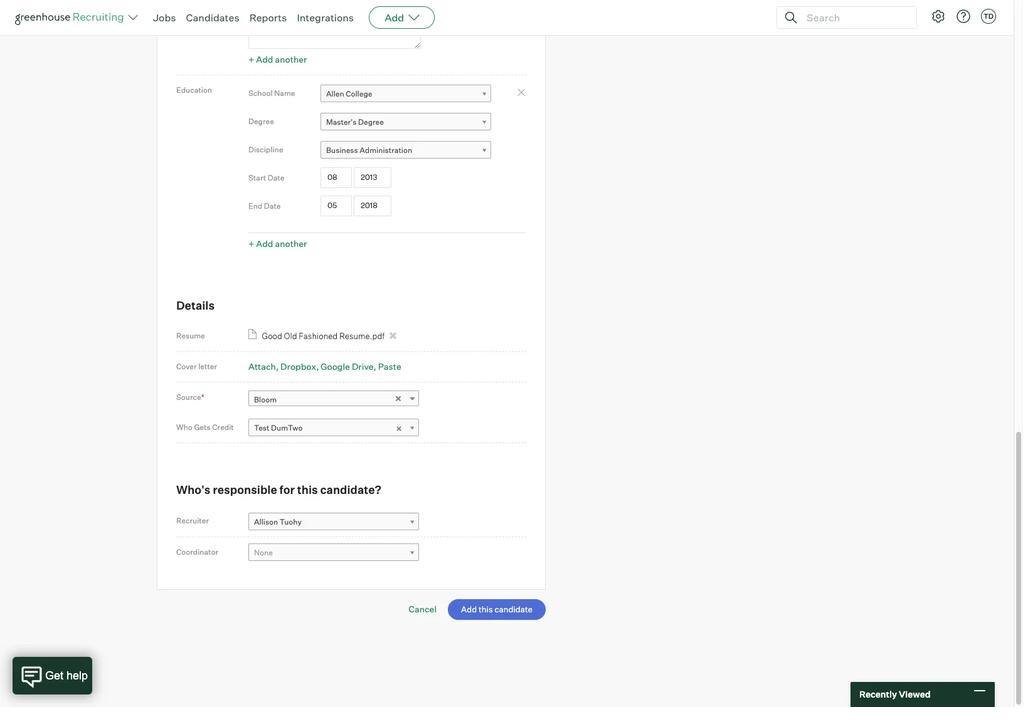 Task type: vqa. For each thing, say whether or not it's contained in the screenshot.
"Who Gets Credit"
yes



Task type: describe. For each thing, give the bounding box(es) containing it.
allison tuohy link
[[249, 513, 419, 531]]

good
[[262, 332, 282, 342]]

0 horizontal spatial degree
[[249, 117, 274, 126]]

home
[[433, 11, 454, 20]]

dumtwo
[[271, 424, 303, 433]]

mm text field for start date
[[321, 168, 352, 188]]

credit
[[212, 423, 234, 432]]

cover
[[176, 362, 197, 372]]

candidate?
[[320, 484, 382, 497]]

cover letter
[[176, 362, 217, 372]]

recently
[[860, 690, 898, 701]]

administration
[[360, 145, 412, 155]]

candidates
[[186, 11, 240, 24]]

td button
[[982, 9, 997, 24]]

responsible
[[213, 484, 277, 497]]

dropbox
[[281, 362, 316, 372]]

bloom link
[[249, 391, 419, 409]]

home link
[[427, 6, 496, 25]]

education
[[176, 85, 212, 95]]

allen
[[326, 89, 344, 98]]

gets
[[194, 423, 211, 432]]

*
[[201, 393, 204, 403]]

integrations link
[[297, 11, 354, 24]]

td
[[984, 12, 994, 21]]

school name
[[249, 88, 295, 98]]

master's
[[326, 117, 357, 127]]

master's degree link
[[321, 113, 491, 131]]

who's responsible for this candidate?
[[176, 484, 382, 497]]

google
[[321, 362, 350, 372]]

recruiter
[[176, 516, 209, 526]]

allen college link
[[321, 85, 491, 103]]

Search text field
[[804, 8, 906, 27]]

letter
[[198, 362, 217, 372]]

add inside popup button
[[385, 11, 404, 24]]

none
[[254, 549, 273, 558]]

+ add another for education
[[249, 238, 307, 249]]

paste
[[378, 362, 402, 372]]

date for start date
[[268, 173, 285, 183]]

+ for address
[[249, 54, 254, 65]]

reports
[[250, 11, 287, 24]]

reports link
[[250, 11, 287, 24]]

business administration
[[326, 145, 412, 155]]

education element
[[249, 79, 527, 253]]

cancel
[[409, 605, 437, 615]]

who gets credit
[[176, 423, 234, 432]]

for
[[280, 484, 295, 497]]

business
[[326, 145, 358, 155]]

google drive link
[[321, 362, 376, 372]]

another for education
[[275, 238, 307, 249]]

who
[[176, 423, 193, 432]]

dropbox link
[[281, 362, 319, 372]]

+ add another link for education
[[249, 238, 307, 249]]

attach
[[249, 362, 276, 372]]

who's
[[176, 484, 211, 497]]

coordinator
[[176, 548, 219, 557]]

1 horizontal spatial degree
[[358, 117, 384, 127]]

YYYY text field
[[354, 196, 392, 216]]



Task type: locate. For each thing, give the bounding box(es) containing it.
paste link
[[378, 362, 402, 372]]

date for end date
[[264, 201, 281, 211]]

+ down end
[[249, 238, 254, 249]]

drive
[[352, 362, 374, 372]]

add
[[385, 11, 404, 24], [256, 54, 273, 65], [256, 238, 273, 249]]

good old fashioned resume.pdf
[[262, 332, 385, 342]]

+ add another
[[249, 54, 307, 65], [249, 238, 307, 249]]

1 vertical spatial add
[[256, 54, 273, 65]]

1 mm text field from the top
[[321, 168, 352, 188]]

start
[[249, 173, 266, 183]]

2 + add another from the top
[[249, 238, 307, 249]]

master's degree
[[326, 117, 384, 127]]

0 vertical spatial mm text field
[[321, 168, 352, 188]]

mm text field down business
[[321, 168, 352, 188]]

business administration link
[[321, 141, 491, 159]]

degree down school
[[249, 117, 274, 126]]

td button
[[979, 6, 999, 26]]

another up name
[[275, 54, 307, 65]]

None text field
[[249, 5, 421, 49]]

this
[[297, 484, 318, 497]]

source *
[[176, 393, 204, 403]]

test dumtwo
[[254, 424, 303, 433]]

0 vertical spatial +
[[249, 54, 254, 65]]

add button
[[369, 6, 435, 29]]

jobs link
[[153, 11, 176, 24]]

degree up business administration
[[358, 117, 384, 127]]

MM text field
[[321, 168, 352, 188], [321, 196, 352, 216]]

attach link
[[249, 362, 279, 372]]

another
[[275, 54, 307, 65], [275, 238, 307, 249]]

degree
[[249, 117, 274, 126], [358, 117, 384, 127]]

configure image
[[931, 9, 946, 24]]

candidates link
[[186, 11, 240, 24]]

details
[[176, 299, 215, 313]]

attach dropbox google drive paste
[[249, 362, 402, 372]]

0 vertical spatial add
[[385, 11, 404, 24]]

old
[[284, 332, 297, 342]]

mm text field for end date
[[321, 196, 352, 216]]

fashioned
[[299, 332, 338, 342]]

+ add another inside education element
[[249, 238, 307, 249]]

recently viewed
[[860, 690, 931, 701]]

add inside education element
[[256, 238, 273, 249]]

2 mm text field from the top
[[321, 196, 352, 216]]

1 vertical spatial mm text field
[[321, 196, 352, 216]]

+ inside education element
[[249, 238, 254, 249]]

another inside education element
[[275, 238, 307, 249]]

None submit
[[448, 600, 546, 621]]

allison tuohy
[[254, 518, 302, 527]]

+ add another link up school name
[[249, 54, 307, 65]]

+ up school
[[249, 54, 254, 65]]

+ add another link inside education element
[[249, 238, 307, 249]]

greenhouse recruiting image
[[15, 10, 128, 25]]

jobs
[[153, 11, 176, 24]]

cancel link
[[409, 605, 437, 615]]

0 vertical spatial another
[[275, 54, 307, 65]]

+ add another link
[[249, 54, 307, 65], [249, 238, 307, 249]]

discipline
[[249, 145, 283, 154]]

end date
[[249, 201, 281, 211]]

1 vertical spatial + add another
[[249, 238, 307, 249]]

add for education
[[256, 238, 273, 249]]

2 + from the top
[[249, 238, 254, 249]]

add down end date
[[256, 238, 273, 249]]

mm text field left yyyy text box
[[321, 196, 352, 216]]

1 vertical spatial another
[[275, 238, 307, 249]]

1 vertical spatial date
[[264, 201, 281, 211]]

+ for education
[[249, 238, 254, 249]]

resume
[[176, 332, 205, 341]]

2 another from the top
[[275, 238, 307, 249]]

add for address
[[256, 54, 273, 65]]

another for address
[[275, 54, 307, 65]]

+ add another link for address
[[249, 54, 307, 65]]

college
[[346, 89, 372, 98]]

2 + add another link from the top
[[249, 238, 307, 249]]

add left the home
[[385, 11, 404, 24]]

1 + add another link from the top
[[249, 54, 307, 65]]

date right end
[[264, 201, 281, 211]]

1 vertical spatial +
[[249, 238, 254, 249]]

source
[[176, 393, 201, 403]]

+ add another link down end date
[[249, 238, 307, 249]]

date right start on the top of the page
[[268, 173, 285, 183]]

+ add another for address
[[249, 54, 307, 65]]

1 another from the top
[[275, 54, 307, 65]]

resume.pdf
[[340, 332, 385, 342]]

+ add another down end date
[[249, 238, 307, 249]]

address
[[176, 9, 206, 18]]

0 vertical spatial + add another link
[[249, 54, 307, 65]]

YYYY text field
[[354, 168, 392, 188]]

+ add another up school name
[[249, 54, 307, 65]]

tuohy
[[280, 518, 302, 527]]

allison
[[254, 518, 278, 527]]

allen college
[[326, 89, 372, 98]]

school
[[249, 88, 273, 98]]

add up school
[[256, 54, 273, 65]]

1 + add another from the top
[[249, 54, 307, 65]]

0 vertical spatial date
[[268, 173, 285, 183]]

integrations
[[297, 11, 354, 24]]

2 vertical spatial add
[[256, 238, 273, 249]]

+
[[249, 54, 254, 65], [249, 238, 254, 249]]

1 + from the top
[[249, 54, 254, 65]]

none link
[[249, 544, 419, 563]]

1 vertical spatial + add another link
[[249, 238, 307, 249]]

bloom
[[254, 395, 277, 405]]

test
[[254, 424, 270, 433]]

start date
[[249, 173, 285, 183]]

name
[[274, 88, 295, 98]]

another down end date
[[275, 238, 307, 249]]

None file field
[[15, 645, 174, 659], [0, 661, 159, 674], [15, 645, 174, 659], [0, 661, 159, 674]]

test dumtwo link
[[249, 420, 419, 438]]

end
[[249, 201, 263, 211]]

0 vertical spatial + add another
[[249, 54, 307, 65]]

date
[[268, 173, 285, 183], [264, 201, 281, 211]]

viewed
[[899, 690, 931, 701]]



